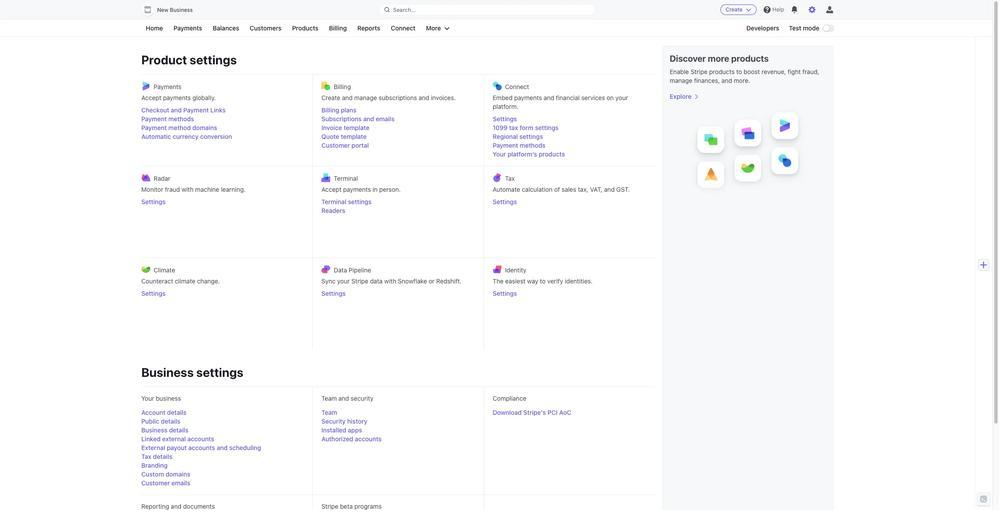 Task type: locate. For each thing, give the bounding box(es) containing it.
billing left reports
[[329, 24, 347, 32]]

payments inside embed payments and financial services on your platform.
[[515, 94, 542, 101]]

your right on
[[616, 94, 629, 101]]

security
[[351, 395, 374, 402]]

domains inside checkout and payment links payment methods payment method domains automatic currency conversion
[[193, 124, 217, 131]]

1 horizontal spatial emails
[[376, 115, 395, 123]]

the
[[493, 278, 504, 285]]

products
[[732, 53, 769, 64], [710, 68, 735, 75], [539, 150, 565, 158]]

your
[[493, 150, 506, 158], [141, 395, 154, 402]]

1 vertical spatial connect
[[505, 83, 530, 90]]

template up the portal
[[341, 133, 367, 140]]

payments down new business
[[174, 24, 202, 32]]

accept up readers
[[322, 186, 342, 193]]

0 horizontal spatial payment methods link
[[141, 115, 304, 124]]

0 vertical spatial terminal
[[334, 175, 358, 182]]

1 vertical spatial domains
[[166, 471, 190, 478]]

team inside team security history installed apps authorized accounts
[[322, 409, 337, 417]]

0 vertical spatial stripe
[[691, 68, 708, 75]]

settings link for automate calculation of sales tax, vat, and gst.
[[493, 198, 647, 207]]

emails down custom domains link on the left bottom of page
[[172, 480, 190, 487]]

connect down search…
[[391, 24, 416, 32]]

connect
[[391, 24, 416, 32], [505, 83, 530, 90]]

embed
[[493, 94, 513, 101]]

1 vertical spatial your
[[141, 395, 154, 402]]

1 horizontal spatial manage
[[670, 77, 693, 84]]

manage down the enable
[[670, 77, 693, 84]]

change.
[[197, 278, 220, 285]]

0 vertical spatial domains
[[193, 124, 217, 131]]

0 horizontal spatial manage
[[355, 94, 377, 101]]

emails inside billing plans subscriptions and emails invoice template quote template customer portal
[[376, 115, 395, 123]]

terminal for terminal
[[334, 175, 358, 182]]

customer down the custom
[[141, 480, 170, 487]]

fraud
[[165, 186, 180, 193]]

manage
[[670, 77, 693, 84], [355, 94, 377, 101]]

customer emails link
[[141, 479, 190, 488]]

0 vertical spatial your
[[616, 94, 629, 101]]

0 horizontal spatial create
[[322, 94, 341, 101]]

team for team and security
[[322, 395, 337, 402]]

details down business
[[167, 409, 187, 417]]

0 vertical spatial your
[[493, 150, 506, 158]]

settings down 'the'
[[493, 290, 517, 297]]

settings for the easiest way to verify identities.
[[493, 290, 517, 297]]

0 horizontal spatial payments
[[163, 94, 191, 101]]

stripe up finances,
[[691, 68, 708, 75]]

and right subscriptions
[[364, 115, 374, 123]]

0 vertical spatial team
[[322, 395, 337, 402]]

and left financial
[[544, 94, 555, 101]]

settings inside terminal settings readers
[[348, 198, 372, 206]]

2 vertical spatial products
[[539, 150, 565, 158]]

vat,
[[590, 186, 603, 193]]

platform's
[[508, 150, 538, 158]]

stripe down pipeline
[[352, 278, 369, 285]]

1 vertical spatial customer
[[141, 480, 170, 487]]

manage up plans
[[355, 94, 377, 101]]

security history link
[[322, 417, 368, 426]]

payments for payments
[[163, 94, 191, 101]]

settings for counteract climate change.
[[141, 290, 166, 297]]

notifications image
[[792, 6, 799, 13]]

settings link down change.
[[141, 289, 304, 298]]

1 vertical spatial team
[[322, 409, 337, 417]]

your down data
[[337, 278, 350, 285]]

form
[[520, 124, 534, 131]]

accounts up external payout accounts and scheduling link
[[188, 436, 214, 443]]

1 horizontal spatial your
[[616, 94, 629, 101]]

2 vertical spatial billing
[[322, 106, 339, 114]]

developers link
[[743, 23, 784, 34]]

reports link
[[353, 23, 385, 34]]

invoice template link
[[322, 124, 475, 132]]

terminal
[[334, 175, 358, 182], [322, 198, 347, 206]]

domains up customer emails 'link'
[[166, 471, 190, 478]]

team security history installed apps authorized accounts
[[322, 409, 382, 443]]

account details link
[[141, 409, 187, 417]]

settings for monitor fraud with machine learning.
[[141, 198, 166, 206]]

1 horizontal spatial create
[[726, 6, 743, 13]]

accept
[[141, 94, 161, 101], [322, 186, 342, 193]]

customer down quote
[[322, 142, 350, 149]]

settings down sync
[[322, 290, 346, 297]]

0 vertical spatial create
[[726, 6, 743, 13]]

settings link for monitor fraud with machine learning.
[[141, 198, 304, 207]]

fraud,
[[803, 68, 820, 75]]

1 horizontal spatial stripe
[[691, 68, 708, 75]]

emails down 'billing plans' link
[[376, 115, 395, 123]]

radar
[[154, 175, 170, 182]]

custom domains link
[[141, 470, 190, 479]]

counteract
[[141, 278, 173, 285]]

team up security
[[322, 409, 337, 417]]

1 vertical spatial business
[[141, 365, 194, 380]]

new business
[[157, 7, 193, 13]]

0 vertical spatial billing
[[329, 24, 347, 32]]

payment down regional on the top of the page
[[493, 142, 519, 149]]

payment methods link down 'links'
[[141, 115, 304, 124]]

currency
[[173, 133, 199, 140]]

pci
[[548, 409, 558, 417]]

0 vertical spatial to
[[737, 68, 743, 75]]

1 vertical spatial with
[[385, 278, 396, 285]]

and left more.
[[722, 77, 733, 84]]

your inside settings 1099 tax form settings regional settings payment methods your platform's products
[[493, 150, 506, 158]]

0 vertical spatial payment methods link
[[141, 115, 304, 124]]

emails
[[376, 115, 395, 123], [172, 480, 190, 487]]

and inside billing plans subscriptions and emails invoice template quote template customer portal
[[364, 115, 374, 123]]

0 vertical spatial methods
[[168, 115, 194, 123]]

2 team from the top
[[322, 409, 337, 417]]

and inside checkout and payment links payment methods payment method domains automatic currency conversion
[[171, 106, 182, 114]]

1099
[[493, 124, 508, 131]]

payment up automatic
[[141, 124, 167, 131]]

terminal for terminal settings readers
[[322, 198, 347, 206]]

branding
[[141, 462, 168, 469]]

discover more products section
[[663, 46, 834, 511]]

2 horizontal spatial payments
[[515, 94, 542, 101]]

payments for terminal
[[343, 186, 371, 193]]

business
[[170, 7, 193, 13], [141, 365, 194, 380], [141, 427, 168, 434]]

with right fraud
[[182, 186, 194, 193]]

team up team link
[[322, 395, 337, 402]]

business up business
[[141, 365, 194, 380]]

1 horizontal spatial accept
[[322, 186, 342, 193]]

payment down the checkout
[[141, 115, 167, 123]]

details up business details link
[[161, 418, 180, 425]]

settings for terminal settings readers
[[348, 198, 372, 206]]

1 vertical spatial accept
[[322, 186, 342, 193]]

financial
[[556, 94, 580, 101]]

payment inside settings 1099 tax form settings regional settings payment methods your platform's products
[[493, 142, 519, 149]]

1 horizontal spatial payments
[[343, 186, 371, 193]]

create for create
[[726, 6, 743, 13]]

create button
[[721, 4, 757, 15]]

payments
[[163, 94, 191, 101], [515, 94, 542, 101], [343, 186, 371, 193]]

business up linked
[[141, 427, 168, 434]]

settings for sync your stripe data with snowflake or redshift.
[[322, 290, 346, 297]]

products up boost
[[732, 53, 769, 64]]

billing inside 'link'
[[329, 24, 347, 32]]

in
[[373, 186, 378, 193]]

products down more
[[710, 68, 735, 75]]

your inside embed payments and financial services on your platform.
[[616, 94, 629, 101]]

new business button
[[141, 4, 202, 16]]

0 horizontal spatial tax
[[141, 453, 151, 461]]

public
[[141, 418, 159, 425]]

linked
[[141, 436, 161, 443]]

your up 'account'
[[141, 395, 154, 402]]

sales
[[562, 186, 577, 193]]

identities.
[[565, 278, 593, 285]]

discover
[[670, 53, 707, 64]]

products down regional settings 'link'
[[539, 150, 565, 158]]

settings down automate
[[493, 198, 517, 206]]

1 vertical spatial methods
[[520, 142, 546, 149]]

methods up method
[[168, 115, 194, 123]]

1 team from the top
[[322, 395, 337, 402]]

accounts down apps on the left bottom of page
[[355, 436, 382, 443]]

more
[[708, 53, 730, 64]]

home
[[146, 24, 163, 32]]

1 horizontal spatial your
[[493, 150, 506, 158]]

and down accept payments globally.
[[171, 106, 182, 114]]

to right way
[[540, 278, 546, 285]]

monitor fraud with machine learning.
[[141, 186, 246, 193]]

or
[[429, 278, 435, 285]]

payments up the checkout
[[163, 94, 191, 101]]

0 horizontal spatial accept
[[141, 94, 161, 101]]

authorized
[[322, 436, 354, 443]]

payment down the "globally."
[[183, 106, 209, 114]]

accept up the checkout
[[141, 94, 161, 101]]

settings link down sales
[[493, 198, 647, 207]]

0 horizontal spatial your
[[141, 395, 154, 402]]

0 horizontal spatial emails
[[172, 480, 190, 487]]

create up 'developers' link at the right of page
[[726, 6, 743, 13]]

settings for business settings
[[196, 365, 244, 380]]

business settings
[[141, 365, 244, 380]]

1 vertical spatial stripe
[[352, 278, 369, 285]]

settings inside settings 1099 tax form settings regional settings payment methods your platform's products
[[493, 115, 517, 123]]

products link
[[288, 23, 323, 34]]

customer
[[322, 142, 350, 149], [141, 480, 170, 487]]

services
[[582, 94, 605, 101]]

test mode
[[790, 24, 820, 32]]

1 vertical spatial terminal
[[322, 198, 347, 206]]

payments left in
[[343, 186, 371, 193]]

climate
[[154, 266, 175, 274]]

on
[[607, 94, 614, 101]]

branding link
[[141, 462, 168, 470]]

and up plans
[[342, 94, 353, 101]]

0 vertical spatial customer
[[322, 142, 350, 149]]

terminal up accept payments in person.
[[334, 175, 358, 182]]

payments
[[174, 24, 202, 32], [154, 83, 182, 90]]

1 horizontal spatial tax
[[505, 175, 515, 182]]

0 horizontal spatial methods
[[168, 115, 194, 123]]

0 vertical spatial emails
[[376, 115, 395, 123]]

invoices.
[[431, 94, 456, 101]]

your down regional on the top of the page
[[493, 150, 506, 158]]

business right new
[[170, 7, 193, 13]]

1 horizontal spatial to
[[737, 68, 743, 75]]

tax down external
[[141, 453, 151, 461]]

1 horizontal spatial methods
[[520, 142, 546, 149]]

connect up embed
[[505, 83, 530, 90]]

to inside discover more products enable stripe products to boost revenue, fight fraud, manage finances, and more.
[[737, 68, 743, 75]]

billing up subscriptions
[[322, 106, 339, 114]]

data
[[334, 266, 347, 274]]

0 horizontal spatial stripe
[[352, 278, 369, 285]]

0 vertical spatial products
[[732, 53, 769, 64]]

settings for product settings
[[190, 53, 237, 67]]

create
[[726, 6, 743, 13], [322, 94, 341, 101]]

domains up conversion
[[193, 124, 217, 131]]

and left scheduling on the bottom of page
[[217, 444, 228, 452]]

1 horizontal spatial payment methods link
[[493, 141, 647, 150]]

settings link down identities. on the bottom of page
[[493, 289, 647, 298]]

billing up plans
[[334, 83, 351, 90]]

1 vertical spatial your
[[337, 278, 350, 285]]

1 horizontal spatial domains
[[193, 124, 217, 131]]

download stripe's pci aoc
[[493, 409, 572, 417]]

quote template link
[[322, 132, 475, 141]]

aoc
[[560, 409, 572, 417]]

settings link down sync your stripe data with snowflake or redshift.
[[322, 289, 475, 298]]

history
[[348, 418, 368, 425]]

payment
[[183, 106, 209, 114], [141, 115, 167, 123], [141, 124, 167, 131], [493, 142, 519, 149]]

methods up platform's at the right top of page
[[520, 142, 546, 149]]

tax,
[[578, 186, 589, 193]]

terminal up readers
[[322, 198, 347, 206]]

1 vertical spatial create
[[322, 94, 341, 101]]

create inside button
[[726, 6, 743, 13]]

0 horizontal spatial to
[[540, 278, 546, 285]]

template
[[344, 124, 370, 131], [341, 133, 367, 140]]

settings up the 1099
[[493, 115, 517, 123]]

data pipeline
[[334, 266, 371, 274]]

2 vertical spatial business
[[141, 427, 168, 434]]

0 vertical spatial payments
[[174, 24, 202, 32]]

0 horizontal spatial customer
[[141, 480, 170, 487]]

0 horizontal spatial with
[[182, 186, 194, 193]]

1 vertical spatial billing
[[334, 83, 351, 90]]

tax up automate
[[505, 175, 515, 182]]

0 vertical spatial accept
[[141, 94, 161, 101]]

payments up accept payments globally.
[[154, 83, 182, 90]]

settings down monitor
[[141, 198, 166, 206]]

customers link
[[246, 23, 286, 34]]

help button
[[761, 3, 788, 17]]

1 vertical spatial emails
[[172, 480, 190, 487]]

settings link for the easiest way to verify identities.
[[493, 289, 647, 298]]

business inside button
[[170, 7, 193, 13]]

calculation
[[522, 186, 553, 193]]

1 horizontal spatial connect
[[505, 83, 530, 90]]

product
[[141, 53, 187, 67]]

1 vertical spatial tax
[[141, 453, 151, 461]]

checkout
[[141, 106, 169, 114]]

to up more.
[[737, 68, 743, 75]]

1 vertical spatial payment methods link
[[493, 141, 647, 150]]

customers
[[250, 24, 282, 32]]

conversion
[[200, 133, 232, 140]]

create up subscriptions
[[322, 94, 341, 101]]

domains
[[193, 124, 217, 131], [166, 471, 190, 478]]

settings link down learning.
[[141, 198, 304, 207]]

gst.
[[617, 186, 630, 193]]

billing
[[329, 24, 347, 32], [334, 83, 351, 90], [322, 106, 339, 114]]

template down subscriptions
[[344, 124, 370, 131]]

0 vertical spatial manage
[[670, 77, 693, 84]]

team for team security history installed apps authorized accounts
[[322, 409, 337, 417]]

payment methods link down '1099 tax form settings' link
[[493, 141, 647, 150]]

0 horizontal spatial domains
[[166, 471, 190, 478]]

checkout and payment links payment methods payment method domains automatic currency conversion
[[141, 106, 232, 140]]

settings down counteract
[[141, 290, 166, 297]]

customer portal link
[[322, 141, 475, 150]]

accounts right payout
[[188, 444, 215, 452]]

with right data
[[385, 278, 396, 285]]

0 vertical spatial business
[[170, 7, 193, 13]]

custom
[[141, 471, 164, 478]]

1 horizontal spatial customer
[[322, 142, 350, 149]]

0 horizontal spatial connect
[[391, 24, 416, 32]]

payments up platform.
[[515, 94, 542, 101]]

terminal inside terminal settings readers
[[322, 198, 347, 206]]



Task type: describe. For each thing, give the bounding box(es) containing it.
checkout and payment links link
[[141, 106, 304, 115]]

security
[[322, 418, 346, 425]]

team link
[[322, 409, 337, 417]]

identity
[[505, 266, 527, 274]]

linked external accounts link
[[141, 435, 214, 444]]

billing inside billing plans subscriptions and emails invoice template quote template customer portal
[[322, 106, 339, 114]]

automatic currency conversion link
[[141, 132, 304, 141]]

test
[[790, 24, 802, 32]]

0 vertical spatial tax
[[505, 175, 515, 182]]

and right vat,
[[605, 186, 615, 193]]

mode
[[804, 24, 820, 32]]

Search… search field
[[379, 4, 596, 15]]

more
[[426, 24, 441, 32]]

help
[[773, 6, 785, 13]]

1 vertical spatial template
[[341, 133, 367, 140]]

fight
[[788, 68, 801, 75]]

business
[[156, 395, 181, 402]]

business inside account details public details business details linked external accounts external payout accounts and scheduling tax details branding custom domains customer emails
[[141, 427, 168, 434]]

enable
[[670, 68, 689, 75]]

settings link for sync your stripe data with snowflake or redshift.
[[322, 289, 475, 298]]

external payout accounts and scheduling link
[[141, 444, 261, 453]]

subscriptions
[[322, 115, 362, 123]]

products inside settings 1099 tax form settings regional settings payment methods your platform's products
[[539, 150, 565, 158]]

discover more products enable stripe products to boost revenue, fight fraud, manage finances, and more.
[[670, 53, 820, 84]]

sync
[[322, 278, 336, 285]]

balances link
[[209, 23, 244, 34]]

stripe's
[[524, 409, 546, 417]]

invoice
[[322, 124, 342, 131]]

tax details link
[[141, 453, 173, 462]]

manage inside discover more products enable stripe products to boost revenue, fight fraud, manage finances, and more.
[[670, 77, 693, 84]]

and inside embed payments and financial services on your platform.
[[544, 94, 555, 101]]

billing plans link
[[322, 106, 475, 115]]

and inside account details public details business details linked external accounts external payout accounts and scheduling tax details branding custom domains customer emails
[[217, 444, 228, 452]]

authorized accounts link
[[322, 435, 382, 444]]

more button
[[422, 23, 455, 34]]

method
[[168, 124, 191, 131]]

details up branding on the left bottom of page
[[153, 453, 173, 461]]

stripe inside discover more products enable stripe products to boost revenue, fight fraud, manage finances, and more.
[[691, 68, 708, 75]]

developers
[[747, 24, 780, 32]]

domains inside account details public details business details linked external accounts external payout accounts and scheduling tax details branding custom domains customer emails
[[166, 471, 190, 478]]

quote
[[322, 133, 339, 140]]

balances
[[213, 24, 239, 32]]

business details link
[[141, 426, 189, 435]]

1 vertical spatial manage
[[355, 94, 377, 101]]

methods inside settings 1099 tax form settings regional settings payment methods your platform's products
[[520, 142, 546, 149]]

accept for payments
[[141, 94, 161, 101]]

terminal settings readers
[[322, 198, 372, 214]]

1 horizontal spatial with
[[385, 278, 396, 285]]

customer inside account details public details business details linked external accounts external payout accounts and scheduling tax details branding custom domains customer emails
[[141, 480, 170, 487]]

1 vertical spatial to
[[540, 278, 546, 285]]

Search… text field
[[379, 4, 596, 15]]

way
[[528, 278, 539, 285]]

0 vertical spatial template
[[344, 124, 370, 131]]

settings for automate calculation of sales tax, vat, and gst.
[[493, 198, 517, 206]]

regional settings link
[[493, 132, 647, 141]]

automate
[[493, 186, 521, 193]]

your business
[[141, 395, 181, 402]]

accept for terminal
[[322, 186, 342, 193]]

links
[[210, 106, 226, 114]]

counteract climate change.
[[141, 278, 220, 285]]

apps
[[348, 427, 362, 434]]

download stripe's pci aoc link
[[493, 409, 572, 417]]

billing link
[[325, 23, 351, 34]]

connect link
[[387, 23, 420, 34]]

settings link for counteract climate change.
[[141, 289, 304, 298]]

tax
[[510, 124, 519, 131]]

payment method domains link
[[141, 124, 304, 132]]

create for create and manage subscriptions and invoices.
[[322, 94, 341, 101]]

the easiest way to verify identities.
[[493, 278, 593, 285]]

account
[[141, 409, 166, 417]]

products
[[292, 24, 319, 32]]

home link
[[141, 23, 167, 34]]

scheduling
[[229, 444, 261, 452]]

0 vertical spatial with
[[182, 186, 194, 193]]

details up linked external accounts link
[[169, 427, 189, 434]]

customer inside billing plans subscriptions and emails invoice template quote template customer portal
[[322, 142, 350, 149]]

portal
[[352, 142, 369, 149]]

payments link
[[169, 23, 207, 34]]

1 vertical spatial payments
[[154, 83, 182, 90]]

new
[[157, 7, 169, 13]]

your platform's products link
[[493, 150, 647, 159]]

settings link up regional settings 'link'
[[493, 115, 647, 124]]

finances,
[[695, 77, 720, 84]]

external
[[141, 444, 165, 452]]

payout
[[167, 444, 187, 452]]

terminal settings link
[[322, 198, 475, 207]]

boost
[[744, 68, 760, 75]]

methods inside checkout and payment links payment methods payment method domains automatic currency conversion
[[168, 115, 194, 123]]

climate
[[175, 278, 196, 285]]

0 horizontal spatial your
[[337, 278, 350, 285]]

regional
[[493, 133, 518, 140]]

1 vertical spatial products
[[710, 68, 735, 75]]

platform.
[[493, 103, 519, 110]]

emails inside account details public details business details linked external accounts external payout accounts and scheduling tax details branding custom domains customer emails
[[172, 480, 190, 487]]

plans
[[341, 106, 357, 114]]

search…
[[394, 6, 416, 13]]

billing plans subscriptions and emails invoice template quote template customer portal
[[322, 106, 395, 149]]

snowflake
[[398, 278, 427, 285]]

external
[[162, 436, 186, 443]]

more.
[[734, 77, 751, 84]]

payments for connect
[[515, 94, 542, 101]]

public details link
[[141, 417, 180, 426]]

and inside discover more products enable stripe products to boost revenue, fight fraud, manage finances, and more.
[[722, 77, 733, 84]]

accounts inside team security history installed apps authorized accounts
[[355, 436, 382, 443]]

readers
[[322, 207, 346, 214]]

tax inside account details public details business details linked external accounts external payout accounts and scheduling tax details branding custom domains customer emails
[[141, 453, 151, 461]]

redshift.
[[437, 278, 462, 285]]

account details public details business details linked external accounts external payout accounts and scheduling tax details branding custom domains customer emails
[[141, 409, 261, 487]]

and left security
[[339, 395, 349, 402]]

0 vertical spatial connect
[[391, 24, 416, 32]]

settings 1099 tax form settings regional settings payment methods your platform's products
[[493, 115, 565, 158]]

team and security
[[322, 395, 374, 402]]

and left invoices.
[[419, 94, 430, 101]]



Task type: vqa. For each thing, say whether or not it's contained in the screenshot.
effortlessly on the top right of the page
no



